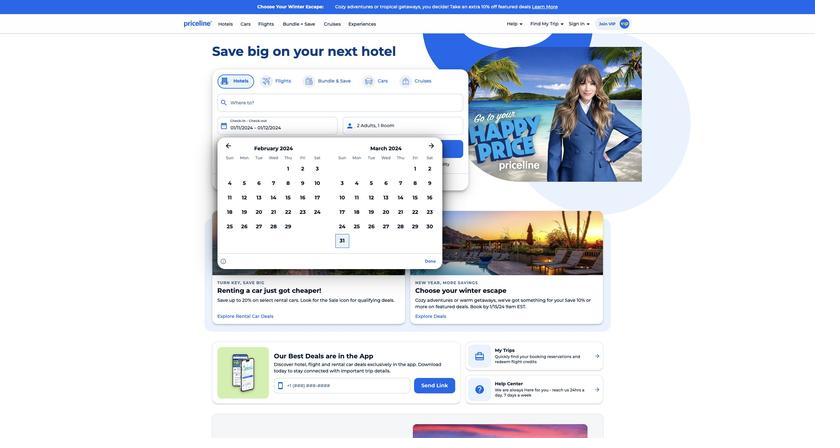 Task type: describe. For each thing, give the bounding box(es) containing it.
qualifying
[[358, 298, 381, 304]]

23 button for march 2024
[[423, 205, 438, 220]]

2 for march 2024
[[429, 166, 432, 172]]

key,
[[232, 281, 242, 286]]

arrowright image
[[594, 387, 601, 393]]

28 for march
[[398, 224, 404, 230]]

0 horizontal spatial cars
[[241, 21, 251, 27]]

flight for deals
[[309, 362, 321, 368]]

are for we
[[503, 388, 509, 393]]

show january 2024 image
[[225, 142, 232, 150]]

discover
[[274, 362, 294, 368]]

0 horizontal spatial bundle
[[230, 146, 247, 152]]

24 button for march 2024
[[335, 220, 350, 234]]

16 button for february 2024
[[296, 191, 310, 205]]

link
[[437, 383, 448, 389]]

app screenshot image
[[218, 348, 269, 399]]

3 for march 2024
[[341, 180, 344, 187]]

traveler selection text field
[[343, 117, 464, 135]]

1 horizontal spatial car
[[289, 147, 296, 151]]

bundle inside button
[[318, 78, 335, 84]]

5 for march
[[370, 180, 373, 187]]

14 for march
[[398, 195, 404, 201]]

0 horizontal spatial getaways,
[[399, 4, 422, 10]]

0 horizontal spatial adventures
[[348, 4, 373, 10]]

take
[[450, 4, 461, 10]]

cozy inside new year, more savings choose your winter escape cozy adventures or warm getaways, we've got something for you! save 10% or more on featured deals. book by 1/15/24 9am est.
[[416, 298, 426, 304]]

save left add at the left
[[253, 146, 264, 152]]

1 horizontal spatial in
[[393, 362, 397, 368]]

find my trip
[[531, 21, 559, 27]]

winter
[[288, 4, 305, 10]]

flexibility
[[432, 162, 450, 167]]

choose inside new year, more savings choose your winter escape cozy adventures or warm getaways, we've got something for you! save 10% or more on featured deals. book by 1/15/24 9am est.
[[416, 287, 441, 295]]

8 for march 2024
[[414, 180, 417, 187]]

vip badge icon image
[[620, 19, 630, 28]]

7 for march
[[399, 180, 403, 187]]

18 button for march 2024
[[350, 205, 364, 220]]

got inside new year, more savings choose your winter escape cozy adventures or warm getaways, we've got something for you! save 10% or more on featured deals. book by 1/15/24 9am est.
[[512, 298, 520, 304]]

2 horizontal spatial deals
[[434, 314, 447, 320]]

app.
[[408, 362, 417, 368]]

featured inside new year, more savings choose your winter escape cozy adventures or warm getaways, we've got something for you! save 10% or more on featured deals. book by 1/15/24 9am est.
[[436, 304, 455, 310]]

your for find
[[396, 146, 408, 152]]

est.
[[518, 304, 527, 310]]

hotels inside button
[[234, 78, 249, 84]]

done button
[[422, 257, 440, 267]]

book inside new year, more savings choose your winter escape cozy adventures or warm getaways, we've got something for you! save 10% or more on featured deals. book by 1/15/24 9am est.
[[471, 304, 483, 310]]

cruises link
[[324, 21, 341, 27]]

march 2024
[[371, 146, 402, 152]]

2 horizontal spatial or
[[587, 298, 592, 304]]

a inside turn key, save big renting a car just got cheaper! save up to 20% on select rental cars. look for the sale icon for qualifying deals.
[[246, 287, 250, 295]]

0 horizontal spatial cruises
[[324, 21, 341, 27]]

turn
[[218, 281, 230, 286]]

march
[[371, 146, 388, 152]]

and inside the our best deals are in the app discover hotel, flight and rental car deals exclusively in the app. download today to stay connected with important trip details.
[[322, 362, 331, 368]]

20 for march
[[383, 209, 390, 215]]

27 for march
[[383, 224, 389, 230]]

17 for february 2024
[[315, 195, 320, 201]]

stay
[[294, 369, 303, 374]]

choose your winter escape:
[[258, 4, 325, 10]]

booking
[[530, 355, 547, 360]]

cars link
[[241, 21, 251, 27]]

11 button for february 2024
[[223, 191, 237, 205]]

wed for february
[[269, 156, 278, 160]]

8 button for february 2024
[[281, 177, 296, 191]]

1 vertical spatial hotel
[[371, 162, 382, 167]]

rental inside the our best deals are in the app discover hotel, flight and rental car deals exclusively in the app. download today to stay connected with important trip details.
[[332, 362, 345, 368]]

28 button for february
[[267, 220, 281, 234]]

find for find your hotel
[[383, 146, 395, 152]]

0 vertical spatial you
[[423, 4, 431, 10]]

1 horizontal spatial featured
[[499, 4, 518, 10]]

hotel
[[410, 146, 424, 152]]

center
[[508, 381, 523, 387]]

0 horizontal spatial 10%
[[482, 4, 490, 10]]

flights button
[[260, 74, 297, 89]]

my inside my trips quickly find your booking reservations and redeem flight credits
[[495, 348, 502, 354]]

hotels button
[[218, 74, 254, 89]]

savings
[[458, 281, 478, 286]]

in inside 'button'
[[581, 21, 585, 27]]

more
[[416, 304, 428, 310]]

warm
[[460, 298, 473, 304]]

rental inside turn key, save big renting a car just got cheaper! save up to 20% on select rental cars. look for the sale icon for qualifying deals.
[[275, 298, 288, 304]]

deals. inside new year, more savings choose your winter escape cozy adventures or warm getaways, we've got something for you! save 10% or more on featured deals. book by 1/15/24 9am est.
[[457, 304, 469, 310]]

big
[[257, 281, 265, 286]]

29 button for february 2024
[[281, 220, 296, 234]]

reservations
[[548, 355, 572, 360]]

to inside turn key, save big renting a car just got cheaper! save up to 20% on select rental cars. look for the sale icon for qualifying deals.
[[237, 298, 241, 304]]

0 horizontal spatial +
[[249, 146, 251, 152]]

26 button for march
[[364, 220, 379, 234]]

17 for march 2024
[[340, 209, 345, 215]]

cars button
[[362, 74, 394, 89]]

arrowright image
[[594, 353, 601, 360]]

book for book all of your hotels at once and save up to $625
[[283, 179, 295, 185]]

explore rental car deals link
[[218, 314, 400, 320]]

all
[[296, 179, 301, 185]]

more
[[547, 4, 558, 10]]

car
[[252, 314, 260, 320]]

winter
[[460, 287, 481, 295]]

your inside new year, more savings choose your winter escape cozy adventures or warm getaways, we've got something for you! save 10% or more on featured deals. book by 1/15/24 9am est.
[[443, 287, 458, 295]]

2 horizontal spatial the
[[399, 362, 406, 368]]

flights inside button
[[276, 78, 291, 84]]

off
[[491, 4, 497, 10]]

25 button for february
[[223, 220, 237, 234]]

21 for march
[[398, 209, 404, 215]]

0 horizontal spatial cozy
[[336, 4, 346, 10]]

0 vertical spatial flights
[[259, 21, 274, 27]]

0 horizontal spatial choose
[[258, 4, 275, 10]]

getaways, inside new year, more savings choose your winter escape cozy adventures or warm getaways, we've got something for you! save 10% or more on featured deals. book by 1/15/24 9am est.
[[475, 298, 497, 304]]

19 for march
[[369, 209, 374, 215]]

0 vertical spatial with
[[383, 162, 391, 167]]

sun for march
[[339, 156, 346, 160]]

decide!
[[432, 4, 449, 10]]

connected
[[304, 369, 329, 374]]

5 button for february
[[237, 177, 252, 191]]

bundle & save button
[[302, 74, 357, 89]]

0 horizontal spatial or
[[374, 4, 379, 10]]

a right add at the left
[[286, 147, 288, 151]]

flights link
[[259, 21, 274, 27]]

10 for february 2024
[[315, 180, 320, 187]]

us
[[565, 388, 570, 393]]

3 button for march 2024
[[335, 177, 350, 191]]

8 for february 2024
[[287, 180, 290, 187]]

10 button for march 2024
[[335, 191, 350, 205]]

select
[[260, 298, 273, 304]]

save down escape:
[[305, 21, 315, 27]]

20 button for february
[[252, 205, 267, 220]]

&
[[336, 78, 339, 84]]

your right of in the top left of the page
[[308, 179, 318, 185]]

1 horizontal spatial on
[[273, 43, 290, 59]]

deals. inside turn key, save big renting a car just got cheaper! save up to 20% on select rental cars. look for the sale icon for qualifying deals.
[[382, 298, 395, 304]]

next
[[328, 43, 358, 59]]

deals inside the our best deals are in the app discover hotel, flight and rental car deals exclusively in the app. download today to stay connected with important trip details.
[[306, 353, 324, 361]]

10% inside new year, more savings choose your winter escape cozy adventures or warm getaways, we've got something for you! save 10% or more on featured deals. book by 1/15/24 9am est.
[[577, 298, 586, 304]]

9 for february 2024
[[301, 180, 305, 187]]

and for reservations
[[573, 355, 581, 360]]

credits
[[524, 360, 537, 365]]

1 horizontal spatial bundle + save
[[282, 21, 317, 27]]

vip
[[609, 21, 616, 26]]

on inside new year, more savings choose your winter escape cozy adventures or warm getaways, we've got something for you! save 10% or more on featured deals. book by 1/15/24 9am est.
[[429, 304, 435, 310]]

book all of your hotels at once and save up to $625 link
[[283, 179, 398, 186]]

12 for march
[[369, 195, 374, 201]]

17 button for march 2024
[[335, 205, 350, 220]]

5 for february
[[243, 180, 246, 187]]

our best deals are in the app discover hotel, flight and rental car deals exclusively in the app. download today to stay connected with important trip details.
[[274, 353, 442, 374]]

6 button for february
[[252, 177, 267, 191]]

13 for march
[[384, 195, 389, 201]]

of
[[302, 179, 307, 185]]

1 horizontal spatial bundle
[[283, 21, 300, 27]]

my trips quickly find your booking reservations and redeem flight credits
[[495, 348, 581, 365]]

big
[[248, 43, 269, 59]]

you inside the help center we are always here for you - reach us 24hrs a day, 7 days a week
[[542, 388, 549, 393]]

rental
[[236, 314, 251, 320]]

27 button for february
[[252, 220, 267, 234]]

for inside the help center we are always here for you - reach us 24hrs a day, 7 days a week
[[535, 388, 541, 393]]

1 for february 2024
[[287, 166, 289, 172]]

18 for march
[[354, 209, 360, 215]]

16 for march 2024
[[428, 195, 433, 201]]

new year, more savings choose your winter escape cozy adventures or warm getaways, we've got something for you! save 10% or more on featured deals. book by 1/15/24 9am est.
[[416, 281, 592, 310]]

quickly
[[495, 355, 510, 360]]

done
[[425, 259, 436, 264]]

13 button for march
[[379, 191, 394, 205]]

save
[[363, 179, 373, 185]]

hotels
[[320, 179, 334, 185]]

0 horizontal spatial deals
[[261, 314, 274, 320]]

9 for march 2024
[[429, 180, 432, 187]]

mon for february
[[240, 156, 249, 160]]

Where to? field
[[218, 94, 464, 112]]

download
[[418, 362, 442, 368]]

save down 'hotels' link
[[212, 43, 244, 59]]

30 button
[[423, 220, 438, 234]]

details.
[[375, 369, 391, 374]]

today
[[274, 369, 287, 374]]

explore for choose your winter escape
[[416, 314, 433, 320]]

save
[[243, 281, 255, 286]]

show march 2024 image
[[428, 142, 436, 150]]

you!
[[555, 298, 564, 304]]

explore rental car deals
[[218, 314, 274, 320]]

cars inside button
[[378, 78, 388, 84]]

an
[[462, 4, 468, 10]]

5 button for march
[[364, 177, 379, 191]]

a right 24hrs
[[583, 388, 585, 393]]

save big on your next hotel
[[212, 43, 396, 59]]

save inside turn key, save big renting a car just got cheaper! save up to 20% on select rental cars. look for the sale icon for qualifying deals.
[[218, 298, 228, 304]]

0 horizontal spatial hotels
[[219, 21, 233, 27]]

bundle + save link
[[282, 21, 317, 27]]

turn key, save big renting a car just got cheaper! save up to 20% on select rental cars. look for the sale icon for qualifying deals.
[[218, 281, 395, 304]]

cheaper!
[[292, 287, 322, 295]]

add a car
[[275, 147, 296, 151]]

car inside turn key, save big renting a car just got cheaper! save up to 20% on select rental cars. look for the sale icon for qualifying deals.
[[252, 287, 263, 295]]

trip
[[366, 369, 374, 374]]

escape:
[[306, 4, 324, 10]]

1 vertical spatial the
[[347, 353, 358, 361]]

0 vertical spatial up
[[374, 179, 380, 185]]

for right the icon
[[351, 298, 357, 304]]

help center we are always here for you - reach us 24hrs a day, 7 days a week
[[495, 381, 585, 398]]

25 for february 2024
[[227, 224, 233, 230]]

sign in
[[569, 21, 585, 27]]

save inside button
[[340, 78, 351, 84]]

29 for march 2024
[[412, 224, 419, 230]]

15 for march 2024
[[413, 195, 418, 201]]

14 button for february
[[267, 191, 281, 205]]

24 for february 2024
[[314, 209, 321, 215]]

9 button for february 2024
[[296, 177, 310, 191]]

cozy adventures or tropical getaways, you decide! take an extra 10% off featured deals learn more
[[336, 4, 558, 10]]

to inside the our best deals are in the app discover hotel, flight and rental car deals exclusively in the app. download today to stay connected with important trip details.
[[288, 369, 293, 374]]

31
[[340, 238, 345, 244]]

by
[[484, 304, 489, 310]]



Task type: vqa. For each thing, say whether or not it's contained in the screenshot.
March 2024
yes



Task type: locate. For each thing, give the bounding box(es) containing it.
0 horizontal spatial deals
[[355, 362, 367, 368]]

0 horizontal spatial flights
[[259, 21, 274, 27]]

your inside button
[[396, 146, 408, 152]]

10 down book all of your hotels at once and save up to $625 link
[[340, 195, 345, 201]]

1 horizontal spatial 9
[[429, 180, 432, 187]]

flight up connected
[[309, 362, 321, 368]]

1 20 button from the left
[[252, 205, 267, 220]]

featured right off
[[499, 4, 518, 10]]

2 16 button from the left
[[423, 191, 438, 205]]

your inside my trips quickly find your booking reservations and redeem flight credits
[[520, 355, 529, 360]]

a down save
[[246, 287, 250, 295]]

1 vertical spatial bundle + save
[[230, 146, 264, 152]]

for
[[426, 162, 431, 167], [313, 298, 319, 304], [351, 298, 357, 304], [547, 298, 554, 304], [535, 388, 541, 393]]

20 button
[[252, 205, 267, 220], [379, 205, 394, 220]]

1 horizontal spatial 4 button
[[350, 177, 364, 191]]

15 button
[[281, 191, 296, 205], [408, 191, 423, 205]]

1 horizontal spatial +
[[301, 21, 304, 27]]

1
[[287, 166, 289, 172], [415, 166, 417, 172]]

1 20 from the left
[[256, 209, 262, 215]]

0 vertical spatial help
[[507, 21, 518, 27]]

find your hotel button
[[343, 140, 464, 158]]

28 for february
[[271, 224, 277, 230]]

0 horizontal spatial sat
[[314, 156, 321, 160]]

once
[[341, 179, 352, 185]]

2 thu from the left
[[397, 156, 405, 160]]

3 right at
[[341, 180, 344, 187]]

2 horizontal spatial bundle
[[318, 78, 335, 84]]

2 18 button from the left
[[350, 205, 364, 220]]

19 button for february 2024
[[237, 205, 252, 220]]

2 21 button from the left
[[394, 205, 408, 220]]

2 4 from the left
[[355, 180, 359, 187]]

tue for march 2024
[[368, 156, 375, 160]]

1 horizontal spatial 23 button
[[423, 205, 438, 220]]

2 21 from the left
[[398, 209, 404, 215]]

14 button
[[267, 191, 281, 205], [394, 191, 408, 205]]

11 button for march 2024
[[350, 191, 364, 205]]

1 horizontal spatial 14
[[398, 195, 404, 201]]

2 1 from the left
[[415, 166, 417, 172]]

and for once
[[353, 179, 362, 185]]

9 button for march 2024
[[423, 177, 438, 191]]

7 button
[[267, 177, 281, 191], [394, 177, 408, 191]]

tue for february 2024
[[256, 156, 263, 160]]

22 button for march 2024
[[408, 205, 423, 220]]

thu for february 2024
[[285, 156, 292, 160]]

help inside dropdown button
[[507, 21, 518, 27]]

1 2 from the left
[[302, 166, 305, 172]]

7
[[272, 180, 275, 187], [399, 180, 403, 187], [504, 393, 507, 398]]

on inside turn key, save big renting a car just got cheaper! save up to 20% on select rental cars. look for the sale icon for qualifying deals.
[[253, 298, 259, 304]]

fri for february 2024
[[301, 156, 306, 160]]

deals up important
[[355, 362, 367, 368]]

priceline.com home image
[[184, 20, 212, 27]]

0 horizontal spatial 15
[[286, 195, 291, 201]]

2 15 from the left
[[413, 195, 418, 201]]

2024 right 'february'
[[280, 146, 293, 152]]

12 button for february
[[237, 191, 252, 205]]

in right the sign
[[581, 21, 585, 27]]

1 horizontal spatial fri
[[413, 156, 418, 160]]

0 horizontal spatial 15 button
[[281, 191, 296, 205]]

1 horizontal spatial 8 button
[[408, 177, 423, 191]]

your down more
[[443, 287, 458, 295]]

1 13 from the left
[[257, 195, 262, 201]]

week
[[521, 393, 532, 398]]

1 button
[[281, 162, 296, 177], [408, 162, 423, 177]]

2 15 button from the left
[[408, 191, 423, 205]]

wed down february 2024
[[269, 156, 278, 160]]

14 for february
[[271, 195, 277, 201]]

my
[[542, 21, 549, 27], [495, 348, 502, 354]]

1 horizontal spatial you
[[542, 388, 549, 393]]

27
[[256, 224, 262, 230], [383, 224, 389, 230]]

1 vertical spatial my
[[495, 348, 502, 354]]

featured up explore deals
[[436, 304, 455, 310]]

24 down hotels
[[314, 209, 321, 215]]

1 26 button from the left
[[237, 220, 252, 234]]

3 button
[[310, 162, 325, 177], [335, 177, 350, 191]]

2 25 from the left
[[354, 224, 360, 230]]

2 vertical spatial the
[[399, 362, 406, 368]]

1 horizontal spatial mon
[[353, 156, 362, 160]]

bundle left &
[[318, 78, 335, 84]]

1 horizontal spatial 29
[[412, 224, 419, 230]]

29 button for march 2024
[[408, 220, 423, 234]]

2 26 button from the left
[[364, 220, 379, 234]]

1 horizontal spatial 12
[[369, 195, 374, 201]]

7 button for march
[[394, 177, 408, 191]]

we've
[[498, 298, 511, 304]]

1 2024 from the left
[[280, 146, 293, 152]]

15
[[286, 195, 291, 201], [413, 195, 418, 201]]

0 horizontal spatial 29
[[285, 224, 292, 230]]

your left winter
[[276, 4, 287, 10]]

1 horizontal spatial sun
[[339, 156, 346, 160]]

1 22 button from the left
[[281, 205, 296, 220]]

and inside my trips quickly find your booking reservations and redeem flight credits
[[573, 355, 581, 360]]

with inside the our best deals are in the app discover hotel, flight and rental car deals exclusively in the app. download today to stay connected with important trip details.
[[330, 369, 340, 374]]

cruises
[[324, 21, 341, 27], [415, 78, 432, 84]]

23 button for february 2024
[[296, 205, 310, 220]]

find inside dropdown button
[[531, 21, 541, 27]]

0 vertical spatial on
[[273, 43, 290, 59]]

1 1 from the left
[[287, 166, 289, 172]]

1 25 from the left
[[227, 224, 233, 230]]

0 horizontal spatial 14
[[271, 195, 277, 201]]

3 for february 2024
[[316, 166, 319, 172]]

19 button for march 2024
[[364, 205, 379, 220]]

your left hotel at right top
[[396, 146, 408, 152]]

2 button for february 2024
[[296, 162, 310, 177]]

1 thu from the left
[[285, 156, 292, 160]]

2 button for march 2024
[[423, 162, 438, 177]]

for inside new year, more savings choose your winter escape cozy adventures or warm getaways, we've got something for you! save 10% or more on featured deals. book by 1/15/24 9am est.
[[547, 298, 554, 304]]

hotel,
[[295, 362, 307, 368]]

2 27 button from the left
[[379, 220, 394, 234]]

rental left cars.
[[275, 298, 288, 304]]

book left by
[[471, 304, 483, 310]]

fri up the cancellation
[[413, 156, 418, 160]]

flights
[[259, 21, 274, 27], [276, 78, 291, 84]]

up down renting
[[229, 298, 235, 304]]

24 button up 31
[[335, 220, 350, 234]]

find your hotel
[[383, 146, 424, 152]]

2 22 button from the left
[[408, 205, 423, 220]]

2 9 button from the left
[[423, 177, 438, 191]]

2 4 button from the left
[[350, 177, 364, 191]]

1 4 button from the left
[[223, 177, 237, 191]]

0 horizontal spatial 4 button
[[223, 177, 237, 191]]

16 for february 2024
[[300, 195, 306, 201]]

a up the save
[[368, 162, 370, 167]]

1 horizontal spatial 21 button
[[394, 205, 408, 220]]

bundle + save
[[282, 21, 317, 27], [230, 146, 264, 152]]

cruises inside button
[[415, 78, 432, 84]]

help for help
[[507, 21, 518, 27]]

16 down of in the top left of the page
[[300, 195, 306, 201]]

1 21 from the left
[[271, 209, 276, 215]]

0 vertical spatial cozy
[[336, 4, 346, 10]]

sun up book all of your hotels at once and save up to $625
[[339, 156, 346, 160]]

find inside button
[[383, 146, 395, 152]]

explore
[[218, 314, 235, 320], [416, 314, 433, 320]]

send
[[422, 383, 435, 389]]

with
[[383, 162, 391, 167], [330, 369, 340, 374]]

3 button up hotels
[[310, 162, 325, 177]]

25 for march 2024
[[354, 224, 360, 230]]

1 vertical spatial 17
[[340, 209, 345, 215]]

0 horizontal spatial on
[[253, 298, 259, 304]]

15 button for february 2024
[[281, 191, 296, 205]]

deals inside the our best deals are in the app discover hotel, flight and rental car deals exclusively in the app. download today to stay connected with important trip details.
[[355, 362, 367, 368]]

1 15 button from the left
[[281, 191, 296, 205]]

trip
[[550, 21, 559, 27]]

2 vertical spatial on
[[429, 304, 435, 310]]

bundle
[[283, 21, 300, 27], [318, 78, 335, 84], [230, 146, 247, 152]]

0 horizontal spatial 2 button
[[296, 162, 310, 177]]

here
[[525, 388, 534, 393]]

escape
[[483, 287, 507, 295]]

your down bundle + save link
[[294, 43, 324, 59]]

0 horizontal spatial 13 button
[[252, 191, 267, 205]]

0 vertical spatial hotel
[[362, 43, 396, 59]]

2 1 button from the left
[[408, 162, 423, 177]]

1 horizontal spatial are
[[503, 388, 509, 393]]

+1 (###) ###-#### field
[[274, 379, 411, 394]]

are up connected
[[326, 353, 337, 361]]

2 11 button from the left
[[350, 191, 364, 205]]

2 20 button from the left
[[379, 205, 394, 220]]

sat down show march 2024 icon
[[427, 156, 433, 160]]

are
[[326, 353, 337, 361], [503, 388, 509, 393]]

1 vertical spatial adventures
[[428, 298, 453, 304]]

are inside the our best deals are in the app discover hotel, flight and rental car deals exclusively in the app. download today to stay connected with important trip details.
[[326, 353, 337, 361]]

22 for february 2024
[[285, 209, 291, 215]]

2 20 from the left
[[383, 209, 390, 215]]

your up credits
[[520, 355, 529, 360]]

1 12 from the left
[[242, 195, 247, 201]]

2 28 from the left
[[398, 224, 404, 230]]

the inside turn key, save big renting a car just got cheaper! save up to 20% on select rental cars. look for the sale icon for qualifying deals.
[[320, 298, 328, 304]]

0 vertical spatial featured
[[499, 4, 518, 10]]

0 horizontal spatial find
[[383, 146, 395, 152]]

experiences link
[[349, 21, 376, 27]]

1 horizontal spatial hotels
[[234, 78, 249, 84]]

choose down the year,
[[416, 287, 441, 295]]

help for help center we are always here for you - reach us 24hrs a day, 7 days a week
[[495, 381, 506, 387]]

icon
[[340, 298, 349, 304]]

1 sat from the left
[[314, 156, 321, 160]]

10 button right of in the top left of the page
[[310, 177, 325, 191]]

my inside dropdown button
[[542, 21, 549, 27]]

the left app.
[[399, 362, 406, 368]]

0 horizontal spatial 27
[[256, 224, 262, 230]]

2 8 from the left
[[414, 180, 417, 187]]

0 vertical spatial +
[[301, 21, 304, 27]]

1 14 from the left
[[271, 195, 277, 201]]

save
[[305, 21, 315, 27], [212, 43, 244, 59], [340, 78, 351, 84], [253, 146, 264, 152], [218, 298, 228, 304], [565, 298, 576, 304]]

2 explore from the left
[[416, 314, 433, 320]]

1 9 from the left
[[301, 180, 305, 187]]

0 vertical spatial book
[[357, 162, 367, 167]]

save right "you!"
[[565, 298, 576, 304]]

6 for march
[[385, 180, 388, 187]]

2 27 from the left
[[383, 224, 389, 230]]

1 horizontal spatial 15
[[413, 195, 418, 201]]

cozy up cruises "link"
[[336, 4, 346, 10]]

learn
[[533, 4, 545, 10]]

2 12 button from the left
[[364, 191, 379, 205]]

2 button up of in the top left of the page
[[296, 162, 310, 177]]

1 11 from the left
[[228, 195, 232, 201]]

1 button right free
[[408, 162, 423, 177]]

+ left 'february'
[[249, 146, 251, 152]]

23 up 30
[[427, 209, 433, 215]]

1 18 button from the left
[[223, 205, 237, 220]]

0 vertical spatial 3
[[316, 166, 319, 172]]

0 vertical spatial to
[[382, 179, 386, 185]]

Check-in - Check-out field
[[218, 117, 338, 135]]

2 for february 2024
[[302, 166, 305, 172]]

27 button for march
[[379, 220, 394, 234]]

17 button up 31
[[335, 205, 350, 220]]

a down always
[[518, 393, 520, 398]]

2 26 from the left
[[369, 224, 375, 230]]

1 29 button from the left
[[281, 220, 296, 234]]

29 for february 2024
[[285, 224, 292, 230]]

0 horizontal spatial to
[[237, 298, 241, 304]]

26 button for february
[[237, 220, 252, 234]]

and left the save
[[353, 179, 362, 185]]

2024 for march 2024
[[389, 146, 402, 152]]

0 vertical spatial deals.
[[382, 298, 395, 304]]

13
[[257, 195, 262, 201], [384, 195, 389, 201]]

flight inside the our best deals are in the app discover hotel, flight and rental car deals exclusively in the app. download today to stay connected with important trip details.
[[309, 362, 321, 368]]

redeem
[[495, 360, 511, 365]]

2 horizontal spatial 7
[[504, 393, 507, 398]]

25 button for march
[[350, 220, 364, 234]]

1 9 button from the left
[[296, 177, 310, 191]]

sat for february 2024
[[314, 156, 321, 160]]

1 horizontal spatial deals
[[519, 4, 531, 10]]

on up explore deals
[[429, 304, 435, 310]]

my left trip at the top right of page
[[542, 21, 549, 27]]

27 for february
[[256, 224, 262, 230]]

car inside the our best deals are in the app discover hotel, flight and rental car deals exclusively in the app. download today to stay connected with important trip details.
[[346, 362, 353, 368]]

0 horizontal spatial 26 button
[[237, 220, 252, 234]]

3 up book all of your hotels at once and save up to $625
[[316, 166, 319, 172]]

1 23 from the left
[[300, 209, 306, 215]]

to left $625
[[382, 179, 386, 185]]

20 button for march
[[379, 205, 394, 220]]

13 button for february
[[252, 191, 267, 205]]

16 up 30
[[428, 195, 433, 201]]

1 horizontal spatial cruises
[[415, 78, 432, 84]]

deals for app
[[355, 362, 367, 368]]

1 28 from the left
[[271, 224, 277, 230]]

sun for february
[[226, 156, 234, 160]]

21 for february
[[271, 209, 276, 215]]

10 button
[[310, 177, 325, 191], [335, 191, 350, 205]]

1 6 from the left
[[258, 180, 261, 187]]

tue down 'march'
[[368, 156, 375, 160]]

0 vertical spatial 24
[[314, 209, 321, 215]]

14 button for march
[[394, 191, 408, 205]]

21 button
[[267, 205, 281, 220], [394, 205, 408, 220]]

1 28 button from the left
[[267, 220, 281, 234]]

deals left 'learn' at the right top
[[519, 4, 531, 10]]

4 for march
[[355, 180, 359, 187]]

3 button for february 2024
[[310, 162, 325, 177]]

1 14 button from the left
[[267, 191, 281, 205]]

4 button for march
[[350, 177, 364, 191]]

1 11 button from the left
[[223, 191, 237, 205]]

17 button
[[310, 191, 325, 205], [335, 205, 350, 220]]

1 horizontal spatial 15 button
[[408, 191, 423, 205]]

for left the flexibility
[[426, 162, 431, 167]]

12 for february
[[242, 195, 247, 201]]

got up 9am on the bottom of the page
[[512, 298, 520, 304]]

1 horizontal spatial 7 button
[[394, 177, 408, 191]]

1 26 from the left
[[241, 224, 248, 230]]

2 23 button from the left
[[423, 205, 438, 220]]

flight for quickly
[[512, 360, 523, 365]]

for right look
[[313, 298, 319, 304]]

join vip
[[600, 21, 616, 26]]

18 button
[[223, 205, 237, 220], [350, 205, 364, 220]]

0 vertical spatial rental
[[275, 298, 288, 304]]

for right here
[[535, 388, 541, 393]]

tue down 'february'
[[256, 156, 263, 160]]

save inside new year, more savings choose your winter escape cozy adventures or warm getaways, we've got something for you! save 10% or more on featured deals. book by 1/15/24 9am est.
[[565, 298, 576, 304]]

24 up 31
[[339, 224, 346, 230]]

are right we
[[503, 388, 509, 393]]

1/15/24
[[490, 304, 505, 310]]

11 for february
[[228, 195, 232, 201]]

cancellation
[[401, 162, 425, 167]]

-
[[550, 388, 552, 393]]

17 button down hotels
[[310, 191, 325, 205]]

a
[[286, 147, 288, 151], [368, 162, 370, 167], [246, 287, 250, 295], [583, 388, 585, 393], [518, 393, 520, 398]]

1 horizontal spatial 24
[[339, 224, 346, 230]]

1 19 from the left
[[242, 209, 247, 215]]

2 6 from the left
[[385, 180, 388, 187]]

2 5 button from the left
[[364, 177, 379, 191]]

flight inside my trips quickly find your booking reservations and redeem flight credits
[[512, 360, 523, 365]]

0 horizontal spatial and
[[322, 362, 331, 368]]

0 horizontal spatial 25
[[227, 224, 233, 230]]

car up important
[[346, 362, 353, 368]]

sale
[[329, 298, 339, 304]]

1 button for february 2024
[[281, 162, 296, 177]]

9 button left hotels
[[296, 177, 310, 191]]

10 button for february 2024
[[310, 177, 325, 191]]

2024 for february 2024
[[280, 146, 293, 152]]

1 horizontal spatial 19 button
[[364, 205, 379, 220]]

0 horizontal spatial 12
[[242, 195, 247, 201]]

look
[[301, 298, 312, 304]]

0 horizontal spatial 16 button
[[296, 191, 310, 205]]

2 16 from the left
[[428, 195, 433, 201]]

0 vertical spatial and
[[353, 179, 362, 185]]

7 inside the help center we are always here for you - reach us 24hrs a day, 7 days a week
[[504, 393, 507, 398]]

1 button down add a car
[[281, 162, 296, 177]]

1 13 button from the left
[[252, 191, 267, 205]]

1 wed from the left
[[269, 156, 278, 160]]

find
[[511, 355, 519, 360]]

february
[[254, 146, 279, 152]]

1 vertical spatial deals
[[355, 362, 367, 368]]

are for deals
[[326, 353, 337, 361]]

deals. down warm
[[457, 304, 469, 310]]

2 14 button from the left
[[394, 191, 408, 205]]

0 horizontal spatial deals.
[[382, 298, 395, 304]]

find for find my trip
[[531, 21, 541, 27]]

1 horizontal spatial 28
[[398, 224, 404, 230]]

experiences
[[349, 21, 376, 27]]

got up cars.
[[279, 287, 290, 295]]

save down renting
[[218, 298, 228, 304]]

find
[[531, 21, 541, 27], [383, 146, 395, 152]]

2 22 from the left
[[413, 209, 419, 215]]

bundle & save
[[318, 78, 351, 84]]

18 button for february 2024
[[223, 205, 237, 220]]

0 horizontal spatial explore
[[218, 314, 235, 320]]

1 5 button from the left
[[237, 177, 252, 191]]

add
[[276, 147, 285, 151]]

26 for february 2024
[[241, 224, 248, 230]]

0 horizontal spatial in
[[339, 353, 345, 361]]

0 horizontal spatial 17 button
[[310, 191, 325, 205]]

adventures down the year,
[[428, 298, 453, 304]]

11 for march
[[355, 195, 359, 201]]

2 13 button from the left
[[379, 191, 394, 205]]

0 horizontal spatial 9 button
[[296, 177, 310, 191]]

23 button down of in the top left of the page
[[296, 205, 310, 220]]

2 6 button from the left
[[379, 177, 394, 191]]

1 for march 2024
[[415, 166, 417, 172]]

renting
[[218, 287, 244, 295]]

1 2 button from the left
[[296, 162, 310, 177]]

0 horizontal spatial 23 button
[[296, 205, 310, 220]]

10% left off
[[482, 4, 490, 10]]

4 for february
[[228, 180, 232, 187]]

explore deals
[[416, 314, 447, 320]]

deals for decide!
[[519, 4, 531, 10]]

6 button
[[252, 177, 267, 191], [379, 177, 394, 191]]

1 23 button from the left
[[296, 205, 310, 220]]

1 right free
[[415, 166, 417, 172]]

1 15 from the left
[[286, 195, 291, 201]]

1 18 from the left
[[227, 209, 233, 215]]

2 9 from the left
[[429, 180, 432, 187]]

20 for february
[[256, 209, 262, 215]]

2 19 from the left
[[369, 209, 374, 215]]

1 tue from the left
[[256, 156, 263, 160]]

1 horizontal spatial 6
[[385, 180, 388, 187]]

1 mon from the left
[[240, 156, 249, 160]]

22 button for february 2024
[[281, 205, 296, 220]]

find up free
[[383, 146, 395, 152]]

getaways, up by
[[475, 298, 497, 304]]

0 horizontal spatial 8 button
[[281, 177, 296, 191]]

send link button
[[415, 379, 456, 394]]

1 vertical spatial your
[[396, 146, 408, 152]]

1 25 button from the left
[[223, 220, 237, 234]]

16 button for march 2024
[[423, 191, 438, 205]]

24 button for february 2024
[[310, 205, 325, 220]]

30
[[427, 224, 433, 230]]

2 12 from the left
[[369, 195, 374, 201]]

in up important
[[339, 353, 345, 361]]

are inside the help center we are always here for you - reach us 24hrs a day, 7 days a week
[[503, 388, 509, 393]]

0 horizontal spatial 7
[[272, 180, 275, 187]]

sat for march 2024
[[427, 156, 433, 160]]

26 button
[[237, 220, 252, 234], [364, 220, 379, 234]]

1 horizontal spatial 23
[[427, 209, 433, 215]]

1 6 button from the left
[[252, 177, 267, 191]]

got inside turn key, save big renting a car just got cheaper! save up to 20% on select rental cars. look for the sale icon for qualifying deals.
[[279, 287, 290, 295]]

help
[[507, 21, 518, 27], [495, 381, 506, 387]]

1 horizontal spatial 25 button
[[350, 220, 364, 234]]

1 horizontal spatial 25
[[354, 224, 360, 230]]

your
[[294, 43, 324, 59], [308, 179, 318, 185], [443, 287, 458, 295], [520, 355, 529, 360]]

book for book a hotel with free cancellation for flexibility
[[357, 162, 367, 167]]

2 5 from the left
[[370, 180, 373, 187]]

cozy up more
[[416, 298, 426, 304]]

+ down winter
[[301, 21, 304, 27]]

28 button for march
[[394, 220, 408, 234]]

1 vertical spatial to
[[237, 298, 241, 304]]

0 horizontal spatial 2
[[302, 166, 305, 172]]

bundle down "choose your winter escape:"
[[283, 21, 300, 27]]

7 button down "book a hotel with free cancellation for flexibility"
[[394, 177, 408, 191]]

2 18 from the left
[[354, 209, 360, 215]]

0 horizontal spatial 23
[[300, 209, 306, 215]]

1 22 from the left
[[285, 209, 291, 215]]

1 horizontal spatial 18 button
[[350, 205, 364, 220]]

sign
[[569, 21, 580, 27]]

car
[[289, 147, 296, 151], [252, 287, 263, 295], [346, 362, 353, 368]]

2 29 from the left
[[412, 224, 419, 230]]

23 down of in the top left of the page
[[300, 209, 306, 215]]

2
[[302, 166, 305, 172], [429, 166, 432, 172]]

1 8 from the left
[[287, 180, 290, 187]]

1 horizontal spatial 11
[[355, 195, 359, 201]]

21
[[271, 209, 276, 215], [398, 209, 404, 215]]

2 2 from the left
[[429, 166, 432, 172]]

more
[[443, 281, 457, 286]]

join
[[600, 21, 608, 26]]

1 27 button from the left
[[252, 220, 267, 234]]

1 horizontal spatial cars
[[378, 78, 388, 84]]

1 8 button from the left
[[281, 177, 296, 191]]

8 button
[[281, 177, 296, 191], [408, 177, 423, 191]]

your for choose
[[276, 4, 287, 10]]

1 sun from the left
[[226, 156, 234, 160]]

1 16 from the left
[[300, 195, 306, 201]]

up inside turn key, save big renting a car just got cheaper! save up to 20% on select rental cars. look for the sale icon for qualifying deals.
[[229, 298, 235, 304]]

tue
[[256, 156, 263, 160], [368, 156, 375, 160]]

0 horizontal spatial 27 button
[[252, 220, 267, 234]]

wed down "march 2024"
[[382, 156, 391, 160]]

find down 'learn' at the right top
[[531, 21, 541, 27]]

0 horizontal spatial up
[[229, 298, 235, 304]]

2 13 from the left
[[384, 195, 389, 201]]

18 for february
[[227, 209, 233, 215]]

fri up of in the top left of the page
[[301, 156, 306, 160]]

0 horizontal spatial help
[[495, 381, 506, 387]]

adventures inside new year, more savings choose your winter escape cozy adventures or warm getaways, we've got something for you! save 10% or more on featured deals. book by 1/15/24 9am est.
[[428, 298, 453, 304]]

important
[[341, 369, 364, 374]]

2 14 from the left
[[398, 195, 404, 201]]

2 vertical spatial in
[[393, 362, 397, 368]]

to
[[382, 179, 386, 185], [237, 298, 241, 304], [288, 369, 293, 374]]

rental up important
[[332, 362, 345, 368]]

0 horizontal spatial 16
[[300, 195, 306, 201]]

you left decide!
[[423, 4, 431, 10]]

1 horizontal spatial or
[[454, 298, 459, 304]]

17 down hotels
[[315, 195, 320, 201]]

2 mon from the left
[[353, 156, 362, 160]]

8 button for march 2024
[[408, 177, 423, 191]]

0 horizontal spatial 13
[[257, 195, 262, 201]]

or
[[374, 4, 379, 10], [454, 298, 459, 304], [587, 298, 592, 304]]

and up connected
[[322, 362, 331, 368]]

2 28 button from the left
[[394, 220, 408, 234]]

28 button
[[267, 220, 281, 234], [394, 220, 408, 234]]

19 button
[[237, 205, 252, 220], [364, 205, 379, 220]]

save right &
[[340, 78, 351, 84]]

22 for march 2024
[[413, 209, 419, 215]]

15 for february 2024
[[286, 195, 291, 201]]

0 vertical spatial getaways,
[[399, 4, 422, 10]]

you left -
[[542, 388, 549, 393]]

1 7 button from the left
[[267, 177, 281, 191]]

1 horizontal spatial 22 button
[[408, 205, 423, 220]]

book up the save
[[357, 162, 367, 167]]

23 for february 2024
[[300, 209, 306, 215]]

just
[[264, 287, 277, 295]]

6 for february
[[258, 180, 261, 187]]

2 sun from the left
[[339, 156, 346, 160]]

8 button left all on the top of the page
[[281, 177, 296, 191]]

cars.
[[289, 298, 299, 304]]

2 horizontal spatial in
[[581, 21, 585, 27]]

choose up flights link
[[258, 4, 275, 10]]

days
[[508, 393, 517, 398]]

17 button for february 2024
[[310, 191, 325, 205]]

3 button right hotels
[[335, 177, 350, 191]]

help inside the help center we are always here for you - reach us 24hrs a day, 7 days a week
[[495, 381, 506, 387]]

6 button for march
[[379, 177, 394, 191]]

1 button for march 2024
[[408, 162, 423, 177]]

2 fri from the left
[[413, 156, 418, 160]]

the left app at the left of the page
[[347, 353, 358, 361]]

thu for march 2024
[[397, 156, 405, 160]]

2024
[[280, 146, 293, 152], [389, 146, 402, 152]]

1 vertical spatial rental
[[332, 362, 345, 368]]

0 horizontal spatial bundle + save
[[230, 146, 264, 152]]

8 left all on the top of the page
[[287, 180, 290, 187]]

1 21 button from the left
[[267, 205, 281, 220]]

types of travel tab list
[[218, 74, 464, 89]]

8 button down the cancellation
[[408, 177, 423, 191]]

trips
[[504, 348, 515, 354]]

2 2024 from the left
[[389, 146, 402, 152]]

7 right $625
[[399, 180, 403, 187]]

None field
[[218, 94, 464, 112]]

2 2 button from the left
[[423, 162, 438, 177]]

0 horizontal spatial 24 button
[[310, 205, 325, 220]]

9
[[301, 180, 305, 187], [429, 180, 432, 187]]

to left 20% at the bottom of page
[[237, 298, 241, 304]]

2 23 from the left
[[427, 209, 433, 215]]

9am
[[506, 304, 516, 310]]

book left all on the top of the page
[[283, 179, 295, 185]]

1 16 button from the left
[[296, 191, 310, 205]]

on right 20% at the bottom of page
[[253, 298, 259, 304]]

0 horizontal spatial are
[[326, 353, 337, 361]]

8 down the cancellation
[[414, 180, 417, 187]]

or left tropical at top
[[374, 4, 379, 10]]

with up +1 (###) ###-#### field
[[330, 369, 340, 374]]

1 27 from the left
[[256, 224, 262, 230]]

featured
[[499, 4, 518, 10], [436, 304, 455, 310]]

1 29 from the left
[[285, 224, 292, 230]]



